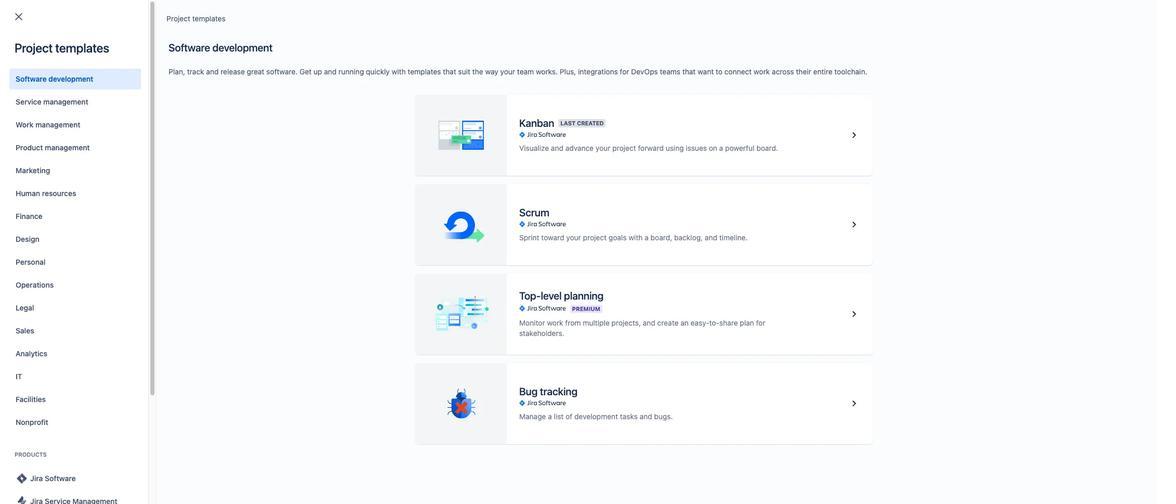 Task type: vqa. For each thing, say whether or not it's contained in the screenshot.
KAN-
no



Task type: describe. For each thing, give the bounding box(es) containing it.
software development inside software development button
[[16, 74, 93, 83]]

release
[[221, 67, 245, 76]]

backlog,
[[674, 233, 703, 242]]

all
[[151, 77, 159, 85]]

of
[[566, 412, 573, 421]]

1 horizontal spatial a
[[645, 233, 649, 242]]

0 horizontal spatial templates
[[55, 41, 109, 55]]

teams
[[660, 67, 681, 76]]

my
[[88, 126, 98, 134]]

work management button
[[9, 114, 141, 135]]

team
[[517, 67, 534, 76]]

1 horizontal spatial work
[[754, 67, 770, 76]]

not my project
[[73, 126, 123, 134]]

management for service management
[[43, 97, 88, 106]]

advance
[[566, 144, 594, 152]]

top-level planning
[[519, 290, 604, 302]]

operations button
[[9, 275, 141, 296]]

sales
[[16, 326, 34, 335]]

managed
[[458, 126, 489, 135]]

star not my project image
[[30, 125, 43, 137]]

top-
[[519, 290, 541, 302]]

sales button
[[9, 321, 141, 341]]

plan,
[[169, 67, 185, 76]]

human resources
[[16, 189, 76, 198]]

track
[[187, 67, 204, 76]]

facilities
[[16, 395, 46, 404]]

open image
[[233, 75, 246, 87]]

board,
[[651, 233, 672, 242]]

monitor
[[519, 319, 545, 327]]

marketing
[[16, 166, 50, 175]]

scrum
[[519, 207, 550, 219]]

projects,
[[612, 319, 641, 327]]

great
[[247, 67, 264, 76]]

resources
[[42, 189, 76, 198]]

design button
[[9, 229, 141, 250]]

create
[[658, 319, 679, 327]]

templates inside project templates link
[[192, 14, 226, 23]]

service
[[16, 97, 41, 106]]

monitor work from multiple projects, and create an easy-to-share plan for stakeholders.
[[519, 319, 766, 338]]

not
[[73, 126, 86, 134]]

premium
[[572, 306, 600, 312]]

products
[[175, 77, 205, 85]]

quickly
[[366, 67, 390, 76]]

it button
[[9, 366, 141, 387]]

design
[[16, 235, 39, 244]]

list
[[554, 412, 564, 421]]

to
[[716, 67, 723, 76]]

name
[[57, 105, 77, 114]]

entire
[[814, 67, 833, 76]]

2 horizontal spatial your
[[596, 144, 611, 152]]

work inside monitor work from multiple projects, and create an easy-to-share plan for stakeholders.
[[547, 319, 563, 327]]

human
[[16, 189, 40, 198]]

products
[[15, 451, 47, 458]]

it
[[16, 372, 22, 381]]

for inside monitor work from multiple projects, and create an easy-to-share plan for stakeholders.
[[756, 319, 766, 327]]

get
[[300, 67, 312, 76]]

devops
[[631, 67, 658, 76]]

jira inside button
[[30, 474, 43, 483]]

1 that from the left
[[443, 67, 456, 76]]

name button
[[53, 103, 91, 115]]

last
[[561, 120, 576, 126]]

personal button
[[9, 252, 141, 273]]

toward
[[541, 233, 564, 242]]

issues
[[686, 144, 707, 152]]

2 vertical spatial software
[[45, 474, 76, 483]]

powerful
[[725, 144, 755, 152]]

way
[[485, 67, 499, 76]]

bug tracking
[[519, 386, 578, 398]]

kanban image
[[848, 129, 861, 142]]

tracking
[[540, 386, 578, 398]]

their
[[796, 67, 812, 76]]

level
[[541, 290, 562, 302]]

manage a list of development tasks and bugs.
[[519, 412, 673, 421]]

2 that from the left
[[683, 67, 696, 76]]

legal button
[[9, 298, 141, 319]]

0 vertical spatial development
[[212, 42, 273, 54]]

stakeholders.
[[519, 329, 565, 338]]

0 horizontal spatial project
[[15, 41, 53, 55]]

facilities button
[[9, 389, 141, 410]]

1 button
[[37, 157, 53, 173]]

visualize
[[519, 144, 549, 152]]

operations
[[16, 281, 54, 289]]

kanban
[[519, 117, 554, 129]]

and inside monitor work from multiple projects, and create an easy-to-share plan for stakeholders.
[[643, 319, 656, 327]]

1 vertical spatial with
[[629, 233, 643, 242]]

0 vertical spatial your
[[500, 67, 515, 76]]

want
[[698, 67, 714, 76]]

2 horizontal spatial development
[[575, 412, 618, 421]]

work management
[[16, 120, 80, 129]]

service management
[[16, 97, 88, 106]]

bug tracking image
[[848, 398, 861, 410]]

back to projects image
[[12, 10, 25, 23]]

Search field
[[960, 6, 1064, 23]]

primary element
[[6, 0, 960, 29]]

human resources button
[[9, 183, 141, 204]]

and right tasks
[[640, 412, 652, 421]]

works.
[[536, 67, 558, 76]]

using
[[666, 144, 684, 152]]

plan, track and release great software. get up and running quickly with templates that suit the way your team works. plus, integrations for devops teams that want to connect work across their entire toolchain.
[[169, 67, 868, 76]]



Task type: locate. For each thing, give the bounding box(es) containing it.
toolchain.
[[835, 67, 868, 76]]

project left goals
[[583, 233, 607, 242]]

plan
[[740, 319, 754, 327]]

1 horizontal spatial that
[[683, 67, 696, 76]]

a right the on
[[719, 144, 723, 152]]

and left advance at the top of page
[[551, 144, 564, 152]]

banner
[[0, 0, 1157, 29]]

2 horizontal spatial templates
[[408, 67, 441, 76]]

service management button
[[9, 92, 141, 112]]

and right track
[[206, 67, 219, 76]]

connect
[[725, 67, 752, 76]]

management inside product management button
[[45, 143, 90, 152]]

1 vertical spatial work
[[547, 319, 563, 327]]

project templates
[[167, 14, 226, 23], [15, 41, 109, 55]]

product management button
[[9, 137, 141, 158]]

2 vertical spatial templates
[[408, 67, 441, 76]]

nonprofit
[[16, 418, 48, 427]]

software down products
[[45, 474, 76, 483]]

2 vertical spatial your
[[566, 233, 581, 242]]

0 horizontal spatial work
[[547, 319, 563, 327]]

a left list
[[548, 412, 552, 421]]

an
[[681, 319, 689, 327]]

work up stakeholders.
[[547, 319, 563, 327]]

share
[[720, 319, 738, 327]]

0 vertical spatial for
[[620, 67, 629, 76]]

2 vertical spatial project
[[99, 126, 123, 134]]

work
[[754, 67, 770, 76], [547, 319, 563, 327]]

1 vertical spatial software
[[16, 74, 47, 83]]

and right up
[[324, 67, 337, 76]]

software development
[[169, 42, 273, 54], [16, 74, 93, 83]]

scrum image
[[848, 219, 861, 231]]

jira software image inside button
[[16, 473, 28, 485]]

1 horizontal spatial templates
[[192, 14, 226, 23]]

None text field
[[22, 74, 124, 88]]

personal
[[16, 258, 45, 266]]

last created
[[561, 120, 604, 126]]

finance button
[[9, 206, 141, 227]]

nonprofit button
[[9, 412, 141, 433]]

to-
[[709, 319, 720, 327]]

on
[[709, 144, 718, 152]]

timeline.
[[720, 233, 748, 242]]

bug
[[519, 386, 538, 398]]

your right advance at the top of page
[[596, 144, 611, 152]]

0 vertical spatial software development
[[169, 42, 273, 54]]

management down the name
[[35, 120, 80, 129]]

management for product management
[[45, 143, 90, 152]]

management inside service management button
[[43, 97, 88, 106]]

0 horizontal spatial that
[[443, 67, 456, 76]]

0 horizontal spatial project templates
[[15, 41, 109, 55]]

1 vertical spatial a
[[645, 233, 649, 242]]

development inside button
[[48, 74, 93, 83]]

project
[[167, 14, 190, 23], [15, 41, 53, 55], [99, 126, 123, 134]]

your
[[500, 67, 515, 76], [596, 144, 611, 152], [566, 233, 581, 242]]

sprint
[[519, 233, 540, 242]]

that
[[443, 67, 456, 76], [683, 67, 696, 76]]

software development up release
[[169, 42, 273, 54]]

0 vertical spatial project
[[613, 144, 636, 152]]

forward
[[638, 144, 664, 152]]

with right goals
[[629, 233, 643, 242]]

0 vertical spatial management
[[43, 97, 88, 106]]

1 vertical spatial management
[[35, 120, 80, 129]]

2 vertical spatial a
[[548, 412, 552, 421]]

0 vertical spatial work
[[754, 67, 770, 76]]

tasks
[[620, 412, 638, 421]]

goals
[[609, 233, 627, 242]]

a left board,
[[645, 233, 649, 242]]

across
[[772, 67, 794, 76]]

management for work management
[[35, 120, 80, 129]]

and left timeline.
[[705, 233, 718, 242]]

management down not
[[45, 143, 90, 152]]

software development button
[[9, 69, 141, 90]]

0 horizontal spatial jira
[[30, 474, 43, 483]]

your right toward
[[566, 233, 581, 242]]

1
[[44, 160, 47, 169]]

0 vertical spatial jira
[[161, 77, 173, 85]]

jira software
[[30, 474, 76, 483]]

0 horizontal spatial with
[[392, 67, 406, 76]]

jira software button
[[9, 468, 141, 489]]

software development up service management
[[16, 74, 93, 83]]

1 horizontal spatial with
[[629, 233, 643, 242]]

0 horizontal spatial software development
[[16, 74, 93, 83]]

not my project link
[[57, 125, 294, 137]]

1 vertical spatial development
[[48, 74, 93, 83]]

development up release
[[212, 42, 273, 54]]

projects
[[21, 43, 65, 57]]

0 horizontal spatial development
[[48, 74, 93, 83]]

1 vertical spatial for
[[756, 319, 766, 327]]

marketing button
[[9, 160, 141, 181]]

1 horizontal spatial software development
[[169, 42, 273, 54]]

0 horizontal spatial your
[[500, 67, 515, 76]]

management down software development button
[[43, 97, 88, 106]]

visualize and advance your project forward using issues on a powerful board.
[[519, 144, 778, 152]]

jira right 'all'
[[161, 77, 173, 85]]

all jira products
[[151, 77, 205, 85]]

1 horizontal spatial your
[[566, 233, 581, 242]]

legal
[[16, 303, 34, 312]]

0 horizontal spatial project
[[583, 233, 607, 242]]

for right "plan"
[[756, 319, 766, 327]]

a
[[719, 144, 723, 152], [645, 233, 649, 242], [548, 412, 552, 421]]

that left suit
[[443, 67, 456, 76]]

1 vertical spatial project
[[15, 41, 53, 55]]

jira software image
[[16, 473, 28, 485]]

0 vertical spatial with
[[392, 67, 406, 76]]

project templates link
[[167, 12, 226, 25]]

with
[[392, 67, 406, 76], [629, 233, 643, 242]]

software up track
[[169, 42, 210, 54]]

suit
[[458, 67, 471, 76]]

0 vertical spatial software
[[169, 42, 210, 54]]

1 vertical spatial templates
[[55, 41, 109, 55]]

jira service management image
[[16, 495, 28, 504], [16, 495, 28, 504]]

0 vertical spatial templates
[[192, 14, 226, 23]]

1 horizontal spatial project
[[99, 126, 123, 134]]

1 horizontal spatial project
[[613, 144, 636, 152]]

management
[[43, 97, 88, 106], [35, 120, 80, 129], [45, 143, 90, 152]]

work left across
[[754, 67, 770, 76]]

your right 'way'
[[500, 67, 515, 76]]

bugs.
[[654, 412, 673, 421]]

jira right jira software icon
[[30, 474, 43, 483]]

multiple
[[583, 319, 610, 327]]

development up service management button
[[48, 74, 93, 83]]

management inside work management button
[[35, 120, 80, 129]]

that left want in the top of the page
[[683, 67, 696, 76]]

top-level planning image
[[848, 308, 861, 321]]

software up service
[[16, 74, 47, 83]]

development
[[212, 42, 273, 54], [48, 74, 93, 83], [575, 412, 618, 421]]

2 vertical spatial development
[[575, 412, 618, 421]]

1 horizontal spatial for
[[756, 319, 766, 327]]

1 vertical spatial software development
[[16, 74, 93, 83]]

analytics button
[[9, 343, 141, 364]]

jira
[[161, 77, 173, 85], [30, 474, 43, 483]]

1 vertical spatial project templates
[[15, 41, 109, 55]]

created
[[577, 120, 604, 126]]

0 vertical spatial project templates
[[167, 14, 226, 23]]

project left "forward"
[[613, 144, 636, 152]]

running
[[339, 67, 364, 76]]

1 horizontal spatial project templates
[[167, 14, 226, 23]]

development right 'of'
[[575, 412, 618, 421]]

manage
[[519, 412, 546, 421]]

team-
[[436, 126, 458, 135]]

work
[[16, 120, 34, 129]]

1 horizontal spatial jira
[[161, 77, 173, 85]]

product management
[[16, 143, 90, 152]]

with right quickly
[[392, 67, 406, 76]]

0 horizontal spatial a
[[548, 412, 552, 421]]

board.
[[757, 144, 778, 152]]

finance
[[16, 212, 42, 221]]

1 horizontal spatial development
[[212, 42, 273, 54]]

software.
[[266, 67, 298, 76]]

for
[[620, 67, 629, 76], [756, 319, 766, 327]]

1 vertical spatial your
[[596, 144, 611, 152]]

team-managed software
[[436, 126, 520, 135]]

1 vertical spatial jira
[[30, 474, 43, 483]]

0 vertical spatial project
[[167, 14, 190, 23]]

1 vertical spatial project
[[583, 233, 607, 242]]

2 horizontal spatial project
[[167, 14, 190, 23]]

2 vertical spatial management
[[45, 143, 90, 152]]

0 vertical spatial a
[[719, 144, 723, 152]]

for left devops
[[620, 67, 629, 76]]

previous image
[[23, 159, 35, 171]]

planning
[[564, 290, 604, 302]]

0 horizontal spatial for
[[620, 67, 629, 76]]

and left create
[[643, 319, 656, 327]]

plus,
[[560, 67, 576, 76]]

jira software image
[[519, 131, 566, 139], [519, 131, 566, 139], [519, 220, 566, 228], [519, 220, 566, 228], [519, 304, 566, 313], [519, 304, 566, 313], [519, 399, 566, 408], [519, 399, 566, 408], [16, 473, 28, 485]]

and
[[206, 67, 219, 76], [324, 67, 337, 76], [551, 144, 564, 152], [705, 233, 718, 242], [643, 319, 656, 327], [640, 412, 652, 421]]

2 horizontal spatial a
[[719, 144, 723, 152]]



